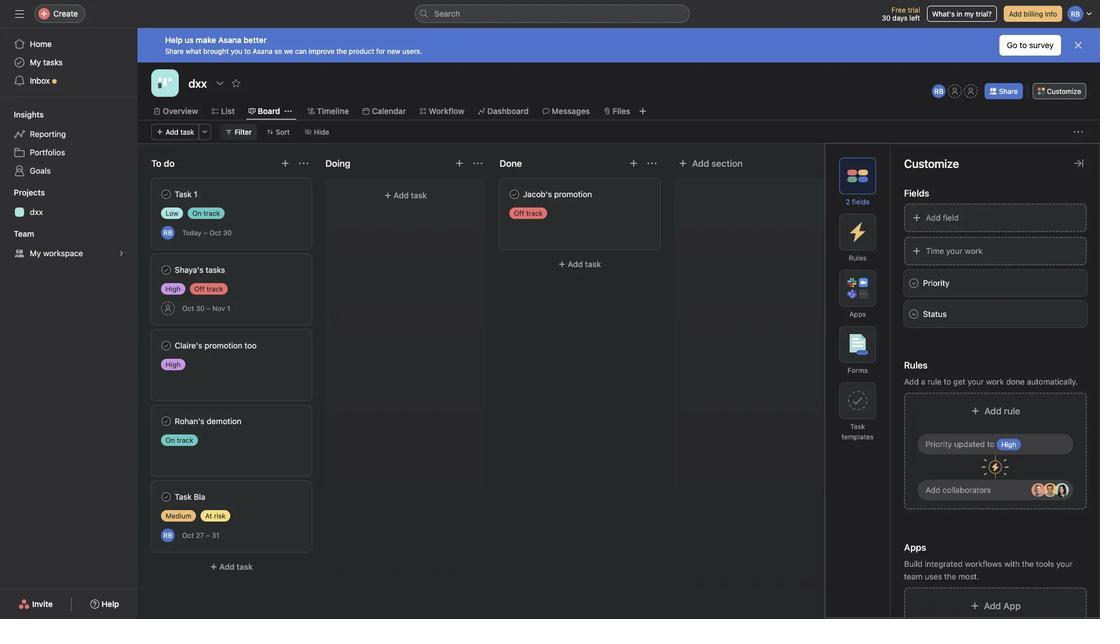 Task type: vqa. For each thing, say whether or not it's contained in the screenshot.
Timeline Link
yes



Task type: locate. For each thing, give the bounding box(es) containing it.
high down the claire's
[[166, 361, 181, 369]]

task
[[175, 189, 192, 199], [851, 422, 866, 430], [175, 492, 192, 502]]

completed checkbox for jacob's promotion
[[508, 187, 522, 201]]

to inside go to survey button
[[1020, 40, 1027, 50]]

2 horizontal spatial the
[[1022, 559, 1034, 569]]

1 vertical spatial rule
[[1004, 406, 1021, 416]]

my down team
[[30, 248, 41, 258]]

my inside teams element
[[30, 248, 41, 258]]

track down rohan's
[[177, 436, 193, 444]]

rb button
[[932, 84, 946, 98], [161, 226, 175, 240], [161, 529, 175, 542]]

off track
[[514, 209, 543, 217], [194, 285, 223, 293]]

0 vertical spatial completed image
[[159, 263, 173, 277]]

1 add task image from the left
[[455, 159, 464, 168]]

the right with
[[1022, 559, 1034, 569]]

1 horizontal spatial 30
[[223, 229, 232, 237]]

at risk
[[205, 512, 226, 520]]

0 horizontal spatial work
[[965, 246, 983, 256]]

1 horizontal spatial help
[[165, 35, 183, 45]]

2 my from the top
[[30, 248, 41, 258]]

templates
[[842, 433, 874, 441]]

2 vertical spatial –
[[206, 531, 210, 539]]

more section actions image
[[299, 159, 308, 168]]

add task image
[[455, 159, 464, 168], [629, 159, 639, 168]]

on track
[[192, 209, 220, 217], [166, 436, 193, 444]]

completed checkbox left the claire's
[[159, 339, 173, 353]]

the
[[337, 47, 347, 55], [1022, 559, 1034, 569], [945, 572, 957, 581]]

1 completed image from the top
[[159, 263, 173, 277]]

rules down 2 fields
[[849, 254, 867, 262]]

1 horizontal spatial 1
[[227, 304, 230, 312]]

completed checkbox left jacob's
[[508, 187, 522, 201]]

30 left days
[[882, 14, 891, 22]]

2 more section actions image from the left
[[648, 159, 657, 168]]

0 horizontal spatial 30
[[196, 304, 205, 312]]

add task button
[[151, 124, 199, 140], [332, 185, 479, 206], [500, 254, 660, 275], [151, 557, 312, 577]]

what
[[186, 47, 201, 55]]

more actions image
[[1074, 127, 1083, 136]]

0 vertical spatial tasks
[[43, 58, 63, 67]]

0 horizontal spatial rules
[[849, 254, 867, 262]]

– right "today"
[[204, 229, 208, 237]]

list link
[[212, 105, 235, 118]]

0 vertical spatial work
[[965, 246, 983, 256]]

more actions image
[[202, 128, 208, 135]]

track up nov
[[207, 285, 223, 293]]

0 horizontal spatial help
[[102, 599, 119, 609]]

share down go
[[1000, 87, 1018, 95]]

1 vertical spatial 1
[[227, 304, 230, 312]]

0 horizontal spatial the
[[337, 47, 347, 55]]

workflow
[[429, 106, 465, 116]]

task templates
[[842, 422, 874, 441]]

improve
[[309, 47, 335, 55]]

work right the time
[[965, 246, 983, 256]]

task for task templates
[[851, 422, 866, 430]]

0 horizontal spatial your
[[947, 246, 963, 256]]

2 vertical spatial oct
[[182, 531, 194, 539]]

the inside help us make asana better share what brought you to asana so we can improve the product for new users.
[[337, 47, 347, 55]]

share left what
[[165, 47, 184, 55]]

at
[[205, 512, 212, 520]]

0 vertical spatial rb
[[935, 87, 944, 95]]

teams element
[[0, 224, 138, 265]]

– left nov
[[207, 304, 211, 312]]

2 vertical spatial rb
[[163, 531, 172, 539]]

banner
[[138, 28, 1101, 62]]

your right the time
[[947, 246, 963, 256]]

completed image
[[159, 187, 173, 201], [508, 187, 522, 201], [159, 339, 173, 353]]

filter
[[235, 128, 252, 136]]

1 vertical spatial promotion
[[205, 341, 242, 350]]

share inside button
[[1000, 87, 1018, 95]]

automatically.
[[1027, 377, 1078, 386]]

0 horizontal spatial 1
[[194, 189, 198, 199]]

1 vertical spatial off
[[194, 285, 205, 293]]

0 horizontal spatial off
[[194, 285, 205, 293]]

0 horizontal spatial more section actions image
[[473, 159, 483, 168]]

2 vertical spatial completed image
[[159, 490, 173, 504]]

calendar link
[[363, 105, 406, 118]]

shaya's
[[175, 265, 204, 275]]

my inside global "element"
[[30, 58, 41, 67]]

board image
[[158, 76, 172, 90]]

30 right "today"
[[223, 229, 232, 237]]

to right you
[[244, 47, 251, 55]]

free
[[892, 6, 906, 14]]

priority left updated
[[926, 439, 953, 449]]

completed image
[[159, 263, 173, 277], [159, 414, 173, 428], [159, 490, 173, 504]]

home link
[[7, 35, 131, 53]]

off down jacob's
[[514, 209, 524, 217]]

rb
[[935, 87, 944, 95], [163, 229, 172, 237], [163, 531, 172, 539]]

add a rule to get your work done automatically.
[[905, 377, 1078, 386]]

for
[[376, 47, 385, 55]]

0 horizontal spatial customize
[[905, 156, 959, 170]]

what's in my trial?
[[933, 10, 992, 18]]

rule
[[928, 377, 942, 386], [1004, 406, 1021, 416]]

apps up build
[[905, 542, 927, 553]]

hide sidebar image
[[15, 9, 24, 18]]

add app
[[985, 600, 1021, 611]]

add inside add billing info button
[[1009, 10, 1022, 18]]

with
[[1005, 559, 1020, 569]]

on for low
[[192, 209, 202, 217]]

close details image
[[1075, 159, 1084, 168]]

oct right "today"
[[210, 229, 221, 237]]

calendar
[[372, 106, 406, 116]]

fields
[[852, 198, 870, 206]]

my workspace link
[[7, 244, 131, 263]]

2 add task image from the left
[[629, 159, 639, 168]]

1 horizontal spatial customize
[[1047, 87, 1082, 95]]

inbox
[[30, 76, 50, 85]]

oct left nov
[[182, 304, 194, 312]]

0 horizontal spatial on
[[166, 436, 175, 444]]

1 my from the top
[[30, 58, 41, 67]]

0 vertical spatial oct
[[210, 229, 221, 237]]

1 vertical spatial oct
[[182, 304, 194, 312]]

completed checkbox left rohan's
[[159, 414, 173, 428]]

0 vertical spatial help
[[165, 35, 183, 45]]

customize
[[1047, 87, 1082, 95], [905, 156, 959, 170]]

1 vertical spatial your
[[968, 377, 984, 386]]

portfolios
[[30, 148, 65, 157]]

get
[[954, 377, 966, 386]]

oct for tasks
[[182, 304, 194, 312]]

rule down done
[[1004, 406, 1021, 416]]

off down shaya's tasks
[[194, 285, 205, 293]]

0 vertical spatial off track
[[514, 209, 543, 217]]

1
[[194, 189, 198, 199], [227, 304, 230, 312]]

asana better
[[218, 35, 267, 45]]

1 horizontal spatial tasks
[[206, 265, 225, 275]]

1 vertical spatial rb button
[[161, 226, 175, 240]]

to left get
[[944, 377, 952, 386]]

work left done
[[987, 377, 1004, 386]]

0 vertical spatial apps
[[850, 310, 866, 318]]

1 horizontal spatial add task image
[[629, 159, 639, 168]]

1 vertical spatial task
[[851, 422, 866, 430]]

help for help
[[102, 599, 119, 609]]

0 horizontal spatial add task image
[[455, 159, 464, 168]]

off track up oct 30 – nov 1
[[194, 285, 223, 293]]

to inside help us make asana better share what brought you to asana so we can improve the product for new users.
[[244, 47, 251, 55]]

1 more section actions image from the left
[[473, 159, 483, 168]]

1 horizontal spatial share
[[1000, 87, 1018, 95]]

0 horizontal spatial share
[[165, 47, 184, 55]]

go to survey
[[1007, 40, 1054, 50]]

workflow link
[[420, 105, 465, 118]]

1 horizontal spatial off track
[[514, 209, 543, 217]]

0 vertical spatial priority
[[923, 278, 950, 288]]

1 vertical spatial tasks
[[206, 265, 225, 275]]

completed checkbox for task bla
[[159, 490, 173, 504]]

1 horizontal spatial your
[[968, 377, 984, 386]]

0 vertical spatial promotion
[[554, 189, 592, 199]]

search
[[435, 9, 460, 18]]

track for jacob's promotion
[[526, 209, 543, 217]]

tasks right the shaya's
[[206, 265, 225, 275]]

your right tools
[[1057, 559, 1073, 569]]

– left 31
[[206, 531, 210, 539]]

1 vertical spatial rb
[[163, 229, 172, 237]]

uses
[[925, 572, 943, 581]]

track for low
[[204, 209, 220, 217]]

completed image up medium
[[159, 490, 173, 504]]

tasks inside global "element"
[[43, 58, 63, 67]]

0 horizontal spatial rule
[[928, 377, 942, 386]]

1 horizontal spatial rules
[[905, 360, 928, 371]]

billing
[[1024, 10, 1044, 18]]

1 vertical spatial apps
[[905, 542, 927, 553]]

completed checkbox up low in the top left of the page
[[159, 187, 173, 201]]

sort button
[[262, 124, 295, 140]]

high down completed option
[[166, 285, 181, 293]]

tasks
[[43, 58, 63, 67], [206, 265, 225, 275]]

completed image left jacob's
[[508, 187, 522, 201]]

priority updated to high
[[926, 439, 1017, 449]]

dxx link
[[7, 203, 131, 221]]

on down rohan's
[[166, 436, 175, 444]]

0 horizontal spatial tasks
[[43, 58, 63, 67]]

1 vertical spatial my
[[30, 248, 41, 258]]

1 vertical spatial on track
[[166, 436, 193, 444]]

1 vertical spatial share
[[1000, 87, 1018, 95]]

priority for priority updated to high
[[926, 439, 953, 449]]

task up low in the top left of the page
[[175, 189, 192, 199]]

help inside help us make asana better share what brought you to asana so we can improve the product for new users.
[[165, 35, 183, 45]]

task up templates
[[851, 422, 866, 430]]

task
[[180, 128, 194, 136], [411, 191, 427, 200], [585, 259, 601, 269], [237, 562, 253, 572]]

0 horizontal spatial apps
[[850, 310, 866, 318]]

2 vertical spatial rb button
[[161, 529, 175, 542]]

home
[[30, 39, 52, 49]]

board
[[258, 106, 280, 116]]

high inside priority updated to high
[[1002, 441, 1017, 449]]

task bla
[[175, 492, 205, 502]]

1 horizontal spatial promotion
[[554, 189, 592, 199]]

dashboard link
[[478, 105, 529, 118]]

31
[[212, 531, 219, 539]]

off
[[514, 209, 524, 217], [194, 285, 205, 293]]

the left "product"
[[337, 47, 347, 55]]

1 vertical spatial rules
[[905, 360, 928, 371]]

more section actions image
[[473, 159, 483, 168], [648, 159, 657, 168]]

0 vertical spatial rules
[[849, 254, 867, 262]]

list
[[221, 106, 235, 116]]

0 vertical spatial rule
[[928, 377, 942, 386]]

2 horizontal spatial 30
[[882, 14, 891, 22]]

0 vertical spatial your
[[947, 246, 963, 256]]

track for rohan's demotion
[[177, 436, 193, 444]]

on for rohan's demotion
[[166, 436, 175, 444]]

see details, my workspace image
[[118, 250, 125, 257]]

promotion right jacob's
[[554, 189, 592, 199]]

1 horizontal spatial work
[[987, 377, 1004, 386]]

invite button
[[11, 594, 60, 615]]

add tab image
[[639, 107, 648, 116]]

share button
[[985, 83, 1023, 99]]

2 vertical spatial the
[[945, 572, 957, 581]]

shaya's tasks
[[175, 265, 225, 275]]

customize up fields
[[905, 156, 959, 170]]

insights button
[[0, 109, 44, 120]]

2 horizontal spatial your
[[1057, 559, 1073, 569]]

task left bla
[[175, 492, 192, 502]]

0 vertical spatial on track
[[192, 209, 220, 217]]

high down add rule
[[1002, 441, 1017, 449]]

task for task 1
[[175, 189, 192, 199]]

1 vertical spatial on
[[166, 436, 175, 444]]

high
[[166, 285, 181, 293], [166, 361, 181, 369], [1002, 441, 1017, 449]]

1 vertical spatial off track
[[194, 285, 223, 293]]

your right get
[[968, 377, 984, 386]]

2 completed image from the top
[[159, 414, 173, 428]]

0 vertical spatial on
[[192, 209, 202, 217]]

my tasks link
[[7, 53, 131, 72]]

oct left 27
[[182, 531, 194, 539]]

1 horizontal spatial apps
[[905, 542, 927, 553]]

1 vertical spatial priority
[[926, 439, 953, 449]]

priority for priority
[[923, 278, 950, 288]]

None text field
[[186, 73, 210, 93]]

completed checkbox up medium
[[159, 490, 173, 504]]

0 vertical spatial high
[[166, 285, 181, 293]]

the down integrated
[[945, 572, 957, 581]]

on track up the today – oct 30
[[192, 209, 220, 217]]

1 horizontal spatial off
[[514, 209, 524, 217]]

2 vertical spatial your
[[1057, 559, 1073, 569]]

app
[[1004, 600, 1021, 611]]

1 up "today"
[[194, 189, 198, 199]]

dismiss image
[[1074, 41, 1083, 50]]

1 horizontal spatial more section actions image
[[648, 159, 657, 168]]

on track down rohan's
[[166, 436, 193, 444]]

on track for rohan's demotion
[[166, 436, 193, 444]]

oct
[[210, 229, 221, 237], [182, 304, 194, 312], [182, 531, 194, 539]]

1 right nov
[[227, 304, 230, 312]]

my up 'inbox' at left
[[30, 58, 41, 67]]

1 vertical spatial work
[[987, 377, 1004, 386]]

apps up forms
[[850, 310, 866, 318]]

0 vertical spatial 30
[[882, 14, 891, 22]]

files
[[613, 106, 630, 116]]

30 left nov
[[196, 304, 205, 312]]

my for my workspace
[[30, 248, 41, 258]]

0 horizontal spatial off track
[[194, 285, 223, 293]]

2 vertical spatial high
[[1002, 441, 1017, 449]]

task inside task templates
[[851, 422, 866, 430]]

to right go
[[1020, 40, 1027, 50]]

work inside time your work button
[[965, 246, 983, 256]]

track
[[204, 209, 220, 217], [526, 209, 543, 217], [207, 285, 223, 293], [177, 436, 193, 444]]

1 horizontal spatial on
[[192, 209, 202, 217]]

add task image down the add tab icon
[[629, 159, 639, 168]]

add task image left done
[[455, 159, 464, 168]]

add section button
[[674, 153, 748, 174]]

new
[[387, 47, 401, 55]]

0 vertical spatial the
[[337, 47, 347, 55]]

rules up a on the right
[[905, 360, 928, 371]]

search list box
[[415, 5, 690, 23]]

add field
[[926, 213, 959, 222]]

projects element
[[0, 182, 138, 224]]

track down jacob's
[[526, 209, 543, 217]]

off track down jacob's
[[514, 209, 543, 217]]

on up "today"
[[192, 209, 202, 217]]

rule right a on the right
[[928, 377, 942, 386]]

tab actions image
[[285, 108, 292, 115]]

rb button for task 1
[[161, 226, 175, 240]]

3 completed image from the top
[[159, 490, 173, 504]]

Completed checkbox
[[159, 187, 173, 201], [508, 187, 522, 201], [159, 339, 173, 353], [159, 414, 173, 428], [159, 490, 173, 504]]

0 vertical spatial off
[[514, 209, 524, 217]]

1 vertical spatial help
[[102, 599, 119, 609]]

priority up status at the right
[[923, 278, 950, 288]]

0 vertical spatial customize
[[1047, 87, 1082, 95]]

tasks down home
[[43, 58, 63, 67]]

help inside dropdown button
[[102, 599, 119, 609]]

completed image left the shaya's
[[159, 263, 173, 277]]

reporting
[[30, 129, 66, 139]]

oct for bla
[[182, 531, 194, 539]]

go to survey button
[[1000, 35, 1062, 56]]

reporting link
[[7, 125, 131, 143]]

track up the today – oct 30
[[204, 209, 220, 217]]

completed image up low in the top left of the page
[[159, 187, 173, 201]]

projects
[[14, 188, 45, 197]]

demotion
[[207, 416, 242, 426]]

completed image left rohan's
[[159, 414, 173, 428]]

–
[[204, 229, 208, 237], [207, 304, 211, 312], [206, 531, 210, 539]]

you
[[231, 47, 242, 55]]

2 vertical spatial task
[[175, 492, 192, 502]]

1 vertical spatial completed image
[[159, 414, 173, 428]]

0 vertical spatial share
[[165, 47, 184, 55]]

apps
[[850, 310, 866, 318], [905, 542, 927, 553]]

add inside add app button
[[985, 600, 1002, 611]]

promotion left the too
[[205, 341, 242, 350]]

1 vertical spatial –
[[207, 304, 211, 312]]

track for high
[[207, 285, 223, 293]]

0 vertical spatial task
[[175, 189, 192, 199]]

0 vertical spatial my
[[30, 58, 41, 67]]

customize up more actions icon
[[1047, 87, 1082, 95]]



Task type: describe. For each thing, give the bounding box(es) containing it.
off for jacob's promotion
[[514, 209, 524, 217]]

off for high
[[194, 285, 205, 293]]

build integrated workflows with the tools your team uses the most.
[[905, 559, 1073, 581]]

completed image left the claire's
[[159, 339, 173, 353]]

tools
[[1037, 559, 1055, 569]]

completed image for done
[[508, 187, 522, 201]]

portfolios link
[[7, 143, 131, 162]]

workflows
[[965, 559, 1003, 569]]

goals link
[[7, 162, 131, 180]]

completed checkbox for claire's promotion too
[[159, 339, 173, 353]]

my for my tasks
[[30, 58, 41, 67]]

time your work
[[926, 246, 983, 256]]

promotion for claire's
[[205, 341, 242, 350]]

fields
[[905, 188, 930, 199]]

2
[[846, 198, 850, 206]]

trial
[[908, 6, 921, 14]]

product
[[349, 47, 374, 55]]

to do
[[151, 158, 175, 169]]

nov
[[212, 304, 225, 312]]

brought
[[203, 47, 229, 55]]

add to starred image
[[232, 79, 241, 88]]

Completed checkbox
[[159, 263, 173, 277]]

0 vertical spatial rb button
[[932, 84, 946, 98]]

completed checkbox for task 1
[[159, 187, 173, 201]]

timeline
[[317, 106, 349, 116]]

1 horizontal spatial rule
[[1004, 406, 1021, 416]]

off track for high
[[194, 285, 223, 293]]

what's
[[933, 10, 955, 18]]

customize button
[[1033, 83, 1087, 99]]

add section
[[692, 158, 743, 169]]

to right updated
[[988, 439, 995, 449]]

completed image for rohan's
[[159, 414, 173, 428]]

go
[[1007, 40, 1018, 50]]

too
[[245, 341, 257, 350]]

team button
[[0, 228, 34, 240]]

1 vertical spatial the
[[1022, 559, 1034, 569]]

show options image
[[216, 79, 225, 88]]

forms
[[848, 366, 868, 374]]

rb for task bla
[[163, 531, 172, 539]]

completed image for shaya's
[[159, 263, 173, 277]]

add task image
[[281, 159, 290, 168]]

more section actions image for done
[[648, 159, 657, 168]]

overview link
[[154, 105, 198, 118]]

rb button for task bla
[[161, 529, 175, 542]]

workspace
[[43, 248, 83, 258]]

make
[[196, 35, 216, 45]]

add billing info button
[[1004, 6, 1063, 22]]

share inside help us make asana better share what brought you to asana so we can improve the product for new users.
[[165, 47, 184, 55]]

add inside 'add section' button
[[692, 158, 710, 169]]

27
[[196, 531, 204, 539]]

updated
[[955, 439, 985, 449]]

add task image for done
[[629, 159, 639, 168]]

add app button
[[905, 588, 1087, 619]]

goals
[[30, 166, 51, 175]]

in
[[957, 10, 963, 18]]

1 horizontal spatial the
[[945, 572, 957, 581]]

section
[[712, 158, 743, 169]]

create
[[53, 9, 78, 18]]

tasks for my tasks
[[43, 58, 63, 67]]

– for tasks
[[207, 304, 211, 312]]

hide
[[314, 128, 329, 136]]

we
[[284, 47, 293, 55]]

oct 27 – 31
[[182, 531, 219, 539]]

most.
[[959, 572, 980, 581]]

integrated
[[925, 559, 963, 569]]

my
[[965, 10, 974, 18]]

2 fields
[[846, 198, 870, 206]]

insights element
[[0, 104, 138, 182]]

completed checkbox for rohan's demotion
[[159, 414, 173, 428]]

2 vertical spatial 30
[[196, 304, 205, 312]]

tasks for shaya's tasks
[[206, 265, 225, 275]]

risk
[[214, 512, 226, 520]]

off track for jacob's promotion
[[514, 209, 543, 217]]

0 vertical spatial –
[[204, 229, 208, 237]]

add billing info
[[1009, 10, 1058, 18]]

users.
[[403, 47, 422, 55]]

status
[[923, 309, 947, 319]]

what's in my trial? button
[[927, 6, 997, 22]]

team
[[14, 229, 34, 238]]

field
[[943, 213, 959, 222]]

global element
[[0, 28, 138, 97]]

30 inside free trial 30 days left
[[882, 14, 891, 22]]

add field button
[[905, 203, 1087, 232]]

collaborators
[[943, 485, 992, 495]]

task for task bla
[[175, 492, 192, 502]]

messages
[[552, 106, 590, 116]]

a
[[921, 377, 926, 386]]

asana
[[253, 47, 273, 55]]

– for bla
[[206, 531, 210, 539]]

timeline link
[[308, 105, 349, 118]]

1 vertical spatial high
[[166, 361, 181, 369]]

time
[[926, 246, 945, 256]]

medium
[[166, 512, 192, 520]]

your inside build integrated workflows with the tools your team uses the most.
[[1057, 559, 1073, 569]]

invite
[[32, 599, 53, 609]]

1 vertical spatial customize
[[905, 156, 959, 170]]

promotion for jacob's
[[554, 189, 592, 199]]

completed image for to do
[[159, 187, 173, 201]]

banner containing help us make asana better
[[138, 28, 1101, 62]]

add inside add field button
[[926, 213, 941, 222]]

so
[[275, 47, 282, 55]]

on track for low
[[192, 209, 220, 217]]

search button
[[415, 5, 690, 23]]

add rule
[[985, 406, 1021, 416]]

claire's promotion too
[[175, 341, 257, 350]]

today
[[182, 229, 202, 237]]

insights
[[14, 110, 44, 119]]

build
[[905, 559, 923, 569]]

low
[[166, 209, 179, 217]]

0 vertical spatial 1
[[194, 189, 198, 199]]

us
[[185, 35, 194, 45]]

trial?
[[976, 10, 992, 18]]

doing
[[326, 158, 351, 169]]

add task image for doing
[[455, 159, 464, 168]]

days
[[893, 14, 908, 22]]

customize inside dropdown button
[[1047, 87, 1082, 95]]

today – oct 30
[[182, 229, 232, 237]]

your inside button
[[947, 246, 963, 256]]

help for help us make asana better share what brought you to asana so we can improve the product for new users.
[[165, 35, 183, 45]]

my tasks
[[30, 58, 63, 67]]

1 vertical spatial 30
[[223, 229, 232, 237]]

survey
[[1030, 40, 1054, 50]]

more section actions image for doing
[[473, 159, 483, 168]]

task 1
[[175, 189, 198, 199]]

files link
[[604, 105, 630, 118]]

completed image for task
[[159, 490, 173, 504]]

overview
[[163, 106, 198, 116]]

done
[[500, 158, 522, 169]]

time your work button
[[905, 237, 1087, 265]]

rb for task 1
[[163, 229, 172, 237]]



